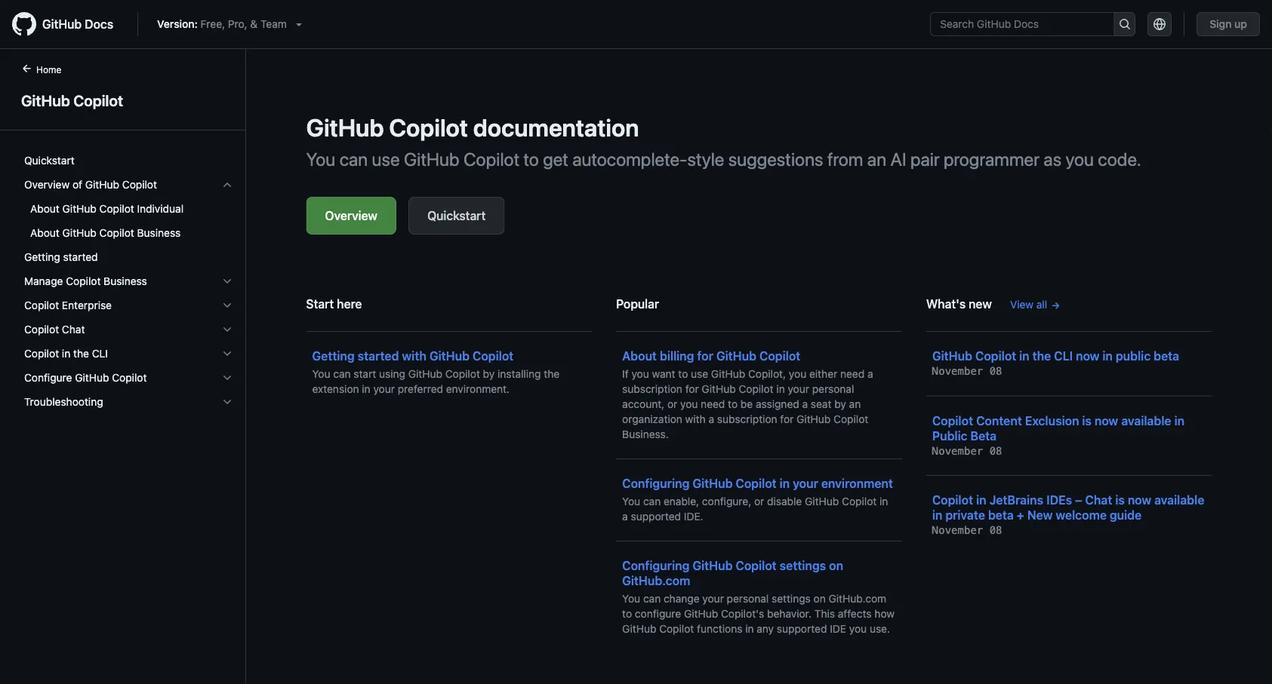 Task type: vqa. For each thing, say whether or not it's contained in the screenshot.
activity to the bottom
no



Task type: describe. For each thing, give the bounding box(es) containing it.
getting started with github copilot you can start using github copilot by installing the extension in your preferred environment.
[[312, 349, 560, 396]]

a inside configuring github copilot in your environment you can enable, configure, or disable github copilot in a supported ide.
[[622, 511, 628, 523]]

started for getting started with github copilot you can start using github copilot by installing the extension in your preferred environment.
[[358, 349, 399, 364]]

an inside github copilot documentation you can use github copilot to get autocomplete-style suggestions from an ai pair programmer as you code.
[[868, 149, 887, 170]]

configure github copilot
[[24, 372, 147, 384]]

you inside configuring github copilot in your environment you can enable, configure, or disable github copilot in a supported ide.
[[622, 496, 640, 508]]

to down billing
[[678, 368, 688, 381]]

available inside copilot in jetbrains ides – chat is now available in private beta + new welcome guide november 08
[[1155, 493, 1205, 508]]

use inside 'about billing for github copilot if you want to use github copilot, you either need a subscription for github copilot in your personal account, or you need to be assigned a seat by an organization  with a subscription for github copilot business.'
[[691, 368, 708, 381]]

getting for getting started
[[24, 251, 60, 264]]

you inside configuring github copilot settings on github.com you can change your personal settings on github.com to configure github copilot's behavior. this affects how github copilot functions in any supported ide you use.
[[849, 623, 867, 636]]

configure
[[24, 372, 72, 384]]

public
[[1116, 349, 1151, 364]]

about github copilot business
[[30, 227, 181, 239]]

start
[[306, 297, 334, 311]]

or inside 'about billing for github copilot if you want to use github copilot, you either need a subscription for github copilot in your personal account, or you need to be assigned a seat by an organization  with a subscription for github copilot business.'
[[668, 398, 678, 411]]

home
[[36, 64, 61, 75]]

sign up
[[1210, 18, 1248, 30]]

environment
[[822, 477, 893, 491]]

configure
[[635, 608, 681, 621]]

exclusion
[[1025, 414, 1080, 428]]

november for github
[[932, 365, 983, 378]]

github copilot in the cli now in public beta november 08
[[932, 349, 1180, 378]]

copilot's
[[721, 608, 764, 621]]

github copilot documentation you can use github copilot to get autocomplete-style suggestions from an ai pair programmer as you code.
[[306, 113, 1141, 170]]

copilot enterprise button
[[18, 294, 239, 318]]

documentation
[[473, 113, 639, 142]]

team
[[261, 18, 287, 30]]

all
[[1037, 299, 1048, 311]]

copilot inside copilot content exclusion is now available in public beta november 08
[[932, 414, 973, 428]]

08 for copilot
[[990, 365, 1002, 378]]

overview link
[[306, 197, 396, 235]]

available inside copilot content exclusion is now available in public beta november 08
[[1122, 414, 1172, 428]]

a right the organization
[[709, 413, 714, 426]]

to left be
[[728, 398, 738, 411]]

08 inside copilot in jetbrains ides – chat is now available in private beta + new welcome guide november 08
[[990, 525, 1002, 537]]

search image
[[1119, 18, 1131, 30]]

copilot,
[[748, 368, 786, 381]]

beta
[[971, 429, 997, 443]]

view
[[1010, 299, 1034, 311]]

account,
[[622, 398, 665, 411]]

can inside github copilot documentation you can use github copilot to get autocomplete-style suggestions from an ai pair programmer as you code.
[[340, 149, 368, 170]]

08 for content
[[990, 445, 1002, 458]]

overview for overview
[[325, 209, 378, 223]]

triangle down image
[[293, 18, 305, 30]]

as
[[1044, 149, 1062, 170]]

welcome
[[1056, 509, 1107, 523]]

github docs
[[42, 17, 113, 31]]

ides
[[1047, 493, 1072, 508]]

popular
[[616, 297, 659, 311]]

a right either
[[868, 368, 873, 381]]

can inside getting started with github copilot you can start using github copilot by installing the extension in your preferred environment.
[[333, 368, 351, 381]]

guide
[[1110, 509, 1142, 523]]

copilot inside "github copilot in the cli now in public beta november 08"
[[976, 349, 1017, 364]]

up
[[1235, 18, 1248, 30]]

configure,
[[702, 496, 752, 508]]

content
[[976, 414, 1022, 428]]

individual
[[137, 203, 184, 215]]

is inside copilot content exclusion is now available in public beta november 08
[[1082, 414, 1092, 428]]

github docs link
[[12, 12, 125, 36]]

programmer
[[944, 149, 1040, 170]]

configuring for configuring github copilot settings on github.com
[[622, 559, 690, 574]]

you inside github copilot documentation you can use github copilot to get autocomplete-style suggestions from an ai pair programmer as you code.
[[1066, 149, 1094, 170]]

a left the 'seat' on the bottom of the page
[[802, 398, 808, 411]]

enterprise
[[62, 299, 112, 312]]

in inside copilot content exclusion is now available in public beta november 08
[[1175, 414, 1185, 428]]

from
[[828, 149, 863, 170]]

&
[[250, 18, 258, 30]]

installing
[[498, 368, 541, 381]]

1 vertical spatial for
[[685, 383, 699, 396]]

troubleshooting button
[[18, 390, 239, 415]]

sc 9kayk9 0 image for copilot
[[221, 372, 233, 384]]

1 vertical spatial github.com
[[829, 593, 887, 606]]

now inside copilot in jetbrains ides – chat is now available in private beta + new welcome guide november 08
[[1128, 493, 1152, 508]]

sign up link
[[1197, 12, 1260, 36]]

use.
[[870, 623, 890, 636]]

in inside getting started with github copilot you can start using github copilot by installing the extension in your preferred environment.
[[362, 383, 371, 396]]

Search GitHub Docs search field
[[931, 13, 1114, 35]]

1 horizontal spatial on
[[829, 559, 844, 574]]

environment.
[[446, 383, 510, 396]]

you inside getting started with github copilot you can start using github copilot by installing the extension in your preferred environment.
[[312, 368, 330, 381]]

what's
[[926, 297, 966, 311]]

copilot inside copilot in jetbrains ides – chat is now available in private beta + new welcome guide november 08
[[932, 493, 973, 508]]

style
[[688, 149, 724, 170]]

–
[[1075, 493, 1083, 508]]

functions
[[697, 623, 743, 636]]

you left either
[[789, 368, 807, 381]]

or inside configuring github copilot in your environment you can enable, configure, or disable github copilot in a supported ide.
[[754, 496, 764, 508]]

cli inside dropdown button
[[92, 348, 108, 360]]

overview of github copilot button
[[18, 173, 239, 197]]

beta inside copilot in jetbrains ides – chat is now available in private beta + new welcome guide november 08
[[988, 509, 1014, 523]]

november inside copilot in jetbrains ides – chat is now available in private beta + new welcome guide november 08
[[932, 525, 983, 537]]

manage copilot business button
[[18, 270, 239, 294]]

docs
[[85, 17, 113, 31]]

github copilot element
[[0, 61, 246, 683]]

private
[[946, 509, 985, 523]]

to inside github copilot documentation you can use github copilot to get autocomplete-style suggestions from an ai pair programmer as you code.
[[524, 149, 539, 170]]

troubleshooting
[[24, 396, 103, 409]]

0 horizontal spatial quickstart link
[[18, 149, 239, 173]]

new
[[1028, 509, 1053, 523]]

supported inside configuring github copilot in your environment you can enable, configure, or disable github copilot in a supported ide.
[[631, 511, 681, 523]]

copilot in the cli button
[[18, 342, 239, 366]]

overview of github copilot
[[24, 179, 157, 191]]

1 vertical spatial settings
[[772, 593, 811, 606]]

copilot in jetbrains ides – chat is now available in private beta + new welcome guide november 08
[[932, 493, 1205, 537]]

about github copilot business link
[[18, 221, 239, 245]]

0 vertical spatial github.com
[[622, 574, 690, 589]]

overview of github copilot element containing about github copilot individual
[[12, 197, 245, 245]]

cli inside "github copilot in the cli now in public beta november 08"
[[1054, 349, 1073, 364]]

autocomplete-
[[573, 149, 688, 170]]

by inside getting started with github copilot you can start using github copilot by installing the extension in your preferred environment.
[[483, 368, 495, 381]]

copilot chat button
[[18, 318, 239, 342]]

copilot inside dropdown button
[[24, 324, 59, 336]]

how
[[875, 608, 895, 621]]

1 vertical spatial quickstart
[[427, 209, 486, 223]]

using
[[379, 368, 405, 381]]

chat inside 'copilot chat' dropdown button
[[62, 324, 85, 336]]

seat
[[811, 398, 832, 411]]

overview for overview of github copilot
[[24, 179, 70, 191]]

your inside configuring github copilot settings on github.com you can change your personal settings on github.com to configure github copilot's behavior. this affects how github copilot functions in any supported ide you use.
[[703, 593, 724, 606]]

sc 9kayk9 0 image inside troubleshooting "dropdown button"
[[221, 396, 233, 409]]

copilot content exclusion is now available in public beta november 08
[[932, 414, 1185, 458]]

here
[[337, 297, 362, 311]]

overview of github copilot element containing overview of github copilot
[[12, 173, 245, 245]]

billing
[[660, 349, 694, 364]]

an inside 'about billing for github copilot if you want to use github copilot, you either need a subscription for github copilot in your personal account, or you need to be assigned a seat by an organization  with a subscription for github copilot business.'
[[849, 398, 861, 411]]

personal inside 'about billing for github copilot if you want to use github copilot, you either need a subscription for github copilot in your personal account, or you need to be assigned a seat by an organization  with a subscription for github copilot business.'
[[812, 383, 854, 396]]

your inside 'about billing for github copilot if you want to use github copilot, you either need a subscription for github copilot in your personal account, or you need to be assigned a seat by an organization  with a subscription for github copilot business.'
[[788, 383, 810, 396]]

1 horizontal spatial quickstart link
[[409, 197, 505, 235]]

supported inside configuring github copilot settings on github.com you can change your personal settings on github.com to configure github copilot's behavior. this affects how github copilot functions in any supported ide you use.
[[777, 623, 827, 636]]

version: free, pro, & team
[[157, 18, 287, 30]]

configuring github copilot settings on github.com you can change your personal settings on github.com to configure github copilot's behavior. this affects how github copilot functions in any supported ide you use.
[[622, 559, 895, 636]]

you up the organization
[[680, 398, 698, 411]]



Task type: locate. For each thing, give the bounding box(es) containing it.
1 vertical spatial started
[[358, 349, 399, 364]]

the inside dropdown button
[[73, 348, 89, 360]]

3 sc 9kayk9 0 image from the top
[[221, 324, 233, 336]]

sc 9kayk9 0 image for copilot enterprise
[[221, 300, 233, 312]]

select language: current language is english image
[[1154, 18, 1166, 30]]

0 horizontal spatial the
[[73, 348, 89, 360]]

0 vertical spatial need
[[840, 368, 865, 381]]

november 08 element for content
[[932, 445, 1002, 458]]

2 november 08 element from the top
[[932, 445, 1002, 458]]

1 vertical spatial on
[[814, 593, 826, 606]]

0 vertical spatial getting
[[24, 251, 60, 264]]

you
[[306, 149, 336, 170], [312, 368, 330, 381], [622, 496, 640, 508], [622, 593, 640, 606]]

pro,
[[228, 18, 247, 30]]

1 vertical spatial overview
[[325, 209, 378, 223]]

supported down behavior.
[[777, 623, 827, 636]]

overview inside dropdown button
[[24, 179, 70, 191]]

github.com up change
[[622, 574, 690, 589]]

1 horizontal spatial cli
[[1054, 349, 1073, 364]]

about inside 'about billing for github copilot if you want to use github copilot, you either need a subscription for github copilot in your personal account, or you need to be assigned a seat by an organization  with a subscription for github copilot business.'
[[622, 349, 657, 364]]

subscription down be
[[717, 413, 778, 426]]

you up the configure
[[622, 593, 640, 606]]

+
[[1017, 509, 1025, 523]]

0 vertical spatial about
[[30, 203, 60, 215]]

1 vertical spatial need
[[701, 398, 725, 411]]

2 overview of github copilot element from the top
[[12, 197, 245, 245]]

configuring inside configuring github copilot settings on github.com you can change your personal settings on github.com to configure github copilot's behavior. this affects how github copilot functions in any supported ide you use.
[[622, 559, 690, 574]]

1 sc 9kayk9 0 image from the top
[[221, 179, 233, 191]]

1 horizontal spatial an
[[868, 149, 887, 170]]

can up overview "link"
[[340, 149, 368, 170]]

on
[[829, 559, 844, 574], [814, 593, 826, 606]]

can up the configure
[[643, 593, 661, 606]]

2 vertical spatial sc 9kayk9 0 image
[[221, 396, 233, 409]]

subscription
[[622, 383, 683, 396], [717, 413, 778, 426]]

quickstart inside the github copilot element
[[24, 154, 75, 167]]

0 horizontal spatial or
[[668, 398, 678, 411]]

None search field
[[931, 12, 1136, 36]]

0 vertical spatial sc 9kayk9 0 image
[[221, 276, 233, 288]]

1 vertical spatial is
[[1116, 493, 1125, 508]]

started
[[63, 251, 98, 264], [358, 349, 399, 364]]

supported down enable,
[[631, 511, 681, 523]]

1 vertical spatial with
[[685, 413, 706, 426]]

november down "public"
[[932, 445, 983, 458]]

3 08 from the top
[[990, 525, 1002, 537]]

1 vertical spatial configuring
[[622, 559, 690, 574]]

is right the exclusion
[[1082, 414, 1092, 428]]

1 november from the top
[[932, 365, 983, 378]]

0 horizontal spatial overview
[[24, 179, 70, 191]]

use up overview "link"
[[372, 149, 400, 170]]

1 configuring from the top
[[622, 477, 690, 491]]

november 08 element down beta
[[932, 445, 1002, 458]]

now
[[1076, 349, 1100, 364], [1095, 414, 1119, 428], [1128, 493, 1152, 508]]

1 horizontal spatial by
[[835, 398, 846, 411]]

with inside getting started with github copilot you can start using github copilot by installing the extension in your preferred environment.
[[402, 349, 427, 364]]

manage copilot business
[[24, 275, 147, 288]]

1 vertical spatial use
[[691, 368, 708, 381]]

personal up copilot's
[[727, 593, 769, 606]]

0 horizontal spatial by
[[483, 368, 495, 381]]

sc 9kayk9 0 image for copilot in the cli
[[221, 348, 233, 360]]

0 vertical spatial available
[[1122, 414, 1172, 428]]

november 08 element for copilot
[[932, 365, 1002, 378]]

extension
[[312, 383, 359, 396]]

overview inside "link"
[[325, 209, 378, 223]]

github copilot
[[21, 91, 123, 109]]

1 horizontal spatial the
[[544, 368, 560, 381]]

0 vertical spatial overview
[[24, 179, 70, 191]]

0 vertical spatial business
[[137, 227, 181, 239]]

any
[[757, 623, 774, 636]]

started up manage copilot business at the top left
[[63, 251, 98, 264]]

1 vertical spatial now
[[1095, 414, 1119, 428]]

getting inside getting started with github copilot you can start using github copilot by installing the extension in your preferred environment.
[[312, 349, 355, 364]]

the up configure github copilot
[[73, 348, 89, 360]]

an right the 'seat' on the bottom of the page
[[849, 398, 861, 411]]

november 08 element up content
[[932, 365, 1002, 378]]

your up assigned
[[788, 383, 810, 396]]

0 vertical spatial quickstart
[[24, 154, 75, 167]]

0 horizontal spatial an
[[849, 398, 861, 411]]

2 sc 9kayk9 0 image from the top
[[221, 300, 233, 312]]

need
[[840, 368, 865, 381], [701, 398, 725, 411]]

business down getting started link
[[104, 275, 147, 288]]

github inside "github copilot in the cli now in public beta november 08"
[[932, 349, 973, 364]]

0 horizontal spatial supported
[[631, 511, 681, 523]]

2 vertical spatial about
[[622, 349, 657, 364]]

3 november from the top
[[932, 525, 983, 537]]

1 vertical spatial getting
[[312, 349, 355, 364]]

or
[[668, 398, 678, 411], [754, 496, 764, 508]]

public
[[932, 429, 968, 443]]

can inside configuring github copilot in your environment you can enable, configure, or disable github copilot in a supported ide.
[[643, 496, 661, 508]]

to left get
[[524, 149, 539, 170]]

with right the organization
[[685, 413, 706, 426]]

november
[[932, 365, 983, 378], [932, 445, 983, 458], [932, 525, 983, 537]]

cli down view all link
[[1054, 349, 1073, 364]]

settings
[[780, 559, 826, 574], [772, 593, 811, 606]]

1 vertical spatial or
[[754, 496, 764, 508]]

1 horizontal spatial is
[[1116, 493, 1125, 508]]

0 vertical spatial configuring
[[622, 477, 690, 491]]

for down assigned
[[780, 413, 794, 426]]

2 vertical spatial for
[[780, 413, 794, 426]]

can left enable,
[[643, 496, 661, 508]]

sc 9kayk9 0 image inside overview of github copilot dropdown button
[[221, 179, 233, 191]]

either
[[810, 368, 838, 381]]

free,
[[201, 18, 225, 30]]

about github copilot individual
[[30, 203, 184, 215]]

you up overview "link"
[[306, 149, 336, 170]]

need left be
[[701, 398, 725, 411]]

you
[[1066, 149, 1094, 170], [632, 368, 649, 381], [789, 368, 807, 381], [680, 398, 698, 411], [849, 623, 867, 636]]

github.com up affects
[[829, 593, 887, 606]]

chat down copilot enterprise
[[62, 324, 85, 336]]

1 vertical spatial available
[[1155, 493, 1205, 508]]

chat
[[62, 324, 85, 336], [1086, 493, 1113, 508]]

copilot enterprise
[[24, 299, 112, 312]]

0 horizontal spatial personal
[[727, 593, 769, 606]]

about for individual
[[30, 203, 60, 215]]

1 sc 9kayk9 0 image from the top
[[221, 276, 233, 288]]

available
[[1122, 414, 1172, 428], [1155, 493, 1205, 508]]

configuring github copilot in your environment you can enable, configure, or disable github copilot in a supported ide.
[[622, 477, 893, 523]]

now inside "github copilot in the cli now in public beta november 08"
[[1076, 349, 1100, 364]]

3 november 08 element from the top
[[932, 525, 1002, 537]]

sc 9kayk9 0 image
[[221, 276, 233, 288], [221, 372, 233, 384], [221, 396, 233, 409]]

2 configuring from the top
[[622, 559, 690, 574]]

start here
[[306, 297, 362, 311]]

chat inside copilot in jetbrains ides – chat is now available in private beta + new welcome guide november 08
[[1086, 493, 1113, 508]]

1 vertical spatial supported
[[777, 623, 827, 636]]

is inside copilot in jetbrains ides – chat is now available in private beta + new welcome guide november 08
[[1116, 493, 1125, 508]]

now inside copilot content exclusion is now available in public beta november 08
[[1095, 414, 1119, 428]]

can up extension
[[333, 368, 351, 381]]

your up functions
[[703, 593, 724, 606]]

2 08 from the top
[[990, 445, 1002, 458]]

0 horizontal spatial on
[[814, 593, 826, 606]]

your down using
[[373, 383, 395, 396]]

the inside getting started with github copilot you can start using github copilot by installing the extension in your preferred environment.
[[544, 368, 560, 381]]

0 vertical spatial supported
[[631, 511, 681, 523]]

a
[[868, 368, 873, 381], [802, 398, 808, 411], [709, 413, 714, 426], [622, 511, 628, 523]]

1 vertical spatial beta
[[988, 509, 1014, 523]]

sign
[[1210, 18, 1232, 30]]

2 vertical spatial 08
[[990, 525, 1002, 537]]

code.
[[1098, 149, 1141, 170]]

sc 9kayk9 0 image inside manage copilot business dropdown button
[[221, 276, 233, 288]]

you up extension
[[312, 368, 330, 381]]

08 down jetbrains
[[990, 525, 1002, 537]]

0 horizontal spatial beta
[[988, 509, 1014, 523]]

for down billing
[[685, 383, 699, 396]]

0 horizontal spatial need
[[701, 398, 725, 411]]

sc 9kayk9 0 image for overview of github copilot
[[221, 179, 233, 191]]

getting
[[24, 251, 60, 264], [312, 349, 355, 364]]

started inside getting started with github copilot you can start using github copilot by installing the extension in your preferred environment.
[[358, 349, 399, 364]]

1 vertical spatial subscription
[[717, 413, 778, 426]]

started up start
[[358, 349, 399, 364]]

pair
[[911, 149, 940, 170]]

0 vertical spatial by
[[483, 368, 495, 381]]

0 vertical spatial chat
[[62, 324, 85, 336]]

0 horizontal spatial started
[[63, 251, 98, 264]]

overview of github copilot element
[[12, 173, 245, 245], [12, 197, 245, 245]]

chat right –
[[1086, 493, 1113, 508]]

about inside about github copilot business link
[[30, 227, 60, 239]]

you inside configuring github copilot settings on github.com you can change your personal settings on github.com to configure github copilot's behavior. this affects how github copilot functions in any supported ide you use.
[[622, 593, 640, 606]]

in inside 'about billing for github copilot if you want to use github copilot, you either need a subscription for github copilot in your personal account, or you need to be assigned a seat by an organization  with a subscription for github copilot business.'
[[777, 383, 785, 396]]

is
[[1082, 414, 1092, 428], [1116, 493, 1125, 508]]

business down individual
[[137, 227, 181, 239]]

new
[[969, 297, 992, 311]]

getting inside getting started link
[[24, 251, 60, 264]]

getting started link
[[18, 245, 239, 270]]

2 vertical spatial november 08 element
[[932, 525, 1002, 537]]

started inside the github copilot element
[[63, 251, 98, 264]]

1 vertical spatial personal
[[727, 593, 769, 606]]

sc 9kayk9 0 image
[[221, 179, 233, 191], [221, 300, 233, 312], [221, 324, 233, 336], [221, 348, 233, 360]]

jetbrains
[[990, 493, 1044, 508]]

0 horizontal spatial use
[[372, 149, 400, 170]]

0 horizontal spatial getting
[[24, 251, 60, 264]]

getting up manage at the left top
[[24, 251, 60, 264]]

behavior.
[[767, 608, 812, 621]]

0 horizontal spatial subscription
[[622, 383, 683, 396]]

this
[[815, 608, 835, 621]]

a left ide.
[[622, 511, 628, 523]]

business.
[[622, 429, 669, 441]]

0 vertical spatial now
[[1076, 349, 1100, 364]]

1 horizontal spatial github.com
[[829, 593, 887, 606]]

sc 9kayk9 0 image for copilot chat
[[221, 324, 233, 336]]

sc 9kayk9 0 image inside copilot enterprise dropdown button
[[221, 300, 233, 312]]

assigned
[[756, 398, 800, 411]]

1 november 08 element from the top
[[932, 365, 1002, 378]]

about github copilot individual link
[[18, 197, 239, 221]]

0 horizontal spatial with
[[402, 349, 427, 364]]

1 horizontal spatial getting
[[312, 349, 355, 364]]

1 vertical spatial november
[[932, 445, 983, 458]]

sc 9kayk9 0 image inside configure github copilot dropdown button
[[221, 372, 233, 384]]

configuring up enable,
[[622, 477, 690, 491]]

github copilot link
[[18, 89, 227, 112]]

you right the as
[[1066, 149, 1094, 170]]

by up environment.
[[483, 368, 495, 381]]

the right installing
[[544, 368, 560, 381]]

for right billing
[[697, 349, 714, 364]]

0 vertical spatial settings
[[780, 559, 826, 574]]

0 vertical spatial subscription
[[622, 383, 683, 396]]

0 horizontal spatial chat
[[62, 324, 85, 336]]

or left disable
[[754, 496, 764, 508]]

version:
[[157, 18, 198, 30]]

1 horizontal spatial chat
[[1086, 493, 1113, 508]]

1 vertical spatial about
[[30, 227, 60, 239]]

about billing for github copilot if you want to use github copilot, you either need a subscription for github copilot in your personal account, or you need to be assigned a seat by an organization  with a subscription for github copilot business.
[[622, 349, 873, 441]]

ide.
[[684, 511, 704, 523]]

what's new
[[926, 297, 992, 311]]

getting up extension
[[312, 349, 355, 364]]

0 horizontal spatial quickstart
[[24, 154, 75, 167]]

sc 9kayk9 0 image for business
[[221, 276, 233, 288]]

0 vertical spatial beta
[[1154, 349, 1180, 364]]

sc 9kayk9 0 image inside copilot in the cli dropdown button
[[221, 348, 233, 360]]

now right the exclusion
[[1095, 414, 1119, 428]]

0 vertical spatial is
[[1082, 414, 1092, 428]]

2 vertical spatial now
[[1128, 493, 1152, 508]]

view all
[[1010, 299, 1048, 311]]

getting started
[[24, 251, 98, 264]]

about for business
[[30, 227, 60, 239]]

0 vertical spatial personal
[[812, 383, 854, 396]]

started for getting started
[[63, 251, 98, 264]]

1 overview of github copilot element from the top
[[12, 173, 245, 245]]

business inside overview of github copilot element
[[137, 227, 181, 239]]

ide
[[830, 623, 847, 636]]

configuring
[[622, 477, 690, 491], [622, 559, 690, 574]]

1 vertical spatial business
[[104, 275, 147, 288]]

0 horizontal spatial is
[[1082, 414, 1092, 428]]

with up using
[[402, 349, 427, 364]]

2 november from the top
[[932, 445, 983, 458]]

by right the 'seat' on the bottom of the page
[[835, 398, 846, 411]]

08 inside copilot content exclusion is now available in public beta november 08
[[990, 445, 1002, 458]]

by inside 'about billing for github copilot if you want to use github copilot, you either need a subscription for github copilot in your personal account, or you need to be assigned a seat by an organization  with a subscription for github copilot business.'
[[835, 398, 846, 411]]

manage
[[24, 275, 63, 288]]

business inside dropdown button
[[104, 275, 147, 288]]

is up guide
[[1116, 493, 1125, 508]]

now up guide
[[1128, 493, 1152, 508]]

home link
[[15, 63, 86, 78]]

configuring for configuring github copilot in your environment
[[622, 477, 690, 491]]

0 vertical spatial for
[[697, 349, 714, 364]]

0 horizontal spatial github.com
[[622, 574, 690, 589]]

08 down beta
[[990, 445, 1002, 458]]

you left enable,
[[622, 496, 640, 508]]

2 vertical spatial november
[[932, 525, 983, 537]]

0 vertical spatial started
[[63, 251, 98, 264]]

0 vertical spatial with
[[402, 349, 427, 364]]

1 horizontal spatial started
[[358, 349, 399, 364]]

about for github
[[622, 349, 657, 364]]

about inside about github copilot individual link
[[30, 203, 60, 215]]

the down all
[[1033, 349, 1051, 364]]

to inside configuring github copilot settings on github.com you can change your personal settings on github.com to configure github copilot's behavior. this affects how github copilot functions in any supported ide you use.
[[622, 608, 632, 621]]

08 inside "github copilot in the cli now in public beta november 08"
[[990, 365, 1002, 378]]

0 horizontal spatial cli
[[92, 348, 108, 360]]

organization
[[622, 413, 683, 426]]

an
[[868, 149, 887, 170], [849, 398, 861, 411]]

beta inside "github copilot in the cli now in public beta november 08"
[[1154, 349, 1180, 364]]

your inside getting started with github copilot you can start using github copilot by installing the extension in your preferred environment.
[[373, 383, 395, 396]]

subscription up account,
[[622, 383, 683, 396]]

november inside "github copilot in the cli now in public beta november 08"
[[932, 365, 983, 378]]

4 sc 9kayk9 0 image from the top
[[221, 348, 233, 360]]

get
[[543, 149, 568, 170]]

0 vertical spatial november 08 element
[[932, 365, 1002, 378]]

2 sc 9kayk9 0 image from the top
[[221, 372, 233, 384]]

1 horizontal spatial personal
[[812, 383, 854, 396]]

need right either
[[840, 368, 865, 381]]

08 up content
[[990, 365, 1002, 378]]

0 vertical spatial november
[[932, 365, 983, 378]]

november 08 element down private
[[932, 525, 1002, 537]]

configuring up change
[[622, 559, 690, 574]]

if
[[622, 368, 629, 381]]

1 08 from the top
[[990, 365, 1002, 378]]

cli up configure github copilot
[[92, 348, 108, 360]]

beta right public
[[1154, 349, 1180, 364]]

november up content
[[932, 365, 983, 378]]

suggestions
[[729, 149, 824, 170]]

0 vertical spatial quickstart link
[[18, 149, 239, 173]]

1 horizontal spatial quickstart
[[427, 209, 486, 223]]

november inside copilot content exclusion is now available in public beta november 08
[[932, 445, 983, 458]]

08
[[990, 365, 1002, 378], [990, 445, 1002, 458], [990, 525, 1002, 537]]

1 horizontal spatial overview
[[325, 209, 378, 223]]

1 vertical spatial sc 9kayk9 0 image
[[221, 372, 233, 384]]

you right if
[[632, 368, 649, 381]]

you inside github copilot documentation you can use github copilot to get autocomplete-style suggestions from an ai pair programmer as you code.
[[306, 149, 336, 170]]

configuring inside configuring github copilot in your environment you can enable, configure, or disable github copilot in a supported ide.
[[622, 477, 690, 491]]

use
[[372, 149, 400, 170], [691, 368, 708, 381]]

preferred
[[398, 383, 443, 396]]

now left public
[[1076, 349, 1100, 364]]

github.com
[[622, 574, 690, 589], [829, 593, 887, 606]]

getting for getting started with github copilot you can start using github copilot by installing the extension in your preferred environment.
[[312, 349, 355, 364]]

enable,
[[664, 496, 699, 508]]

you down affects
[[849, 623, 867, 636]]

1 horizontal spatial or
[[754, 496, 764, 508]]

can
[[340, 149, 368, 170], [333, 368, 351, 381], [643, 496, 661, 508], [643, 593, 661, 606]]

by
[[483, 368, 495, 381], [835, 398, 846, 411]]

use down billing
[[691, 368, 708, 381]]

disable
[[767, 496, 802, 508]]

view all link
[[1010, 297, 1061, 313]]

personal inside configuring github copilot settings on github.com you can change your personal settings on github.com to configure github copilot's behavior. this affects how github copilot functions in any supported ide you use.
[[727, 593, 769, 606]]

the inside "github copilot in the cli now in public beta november 08"
[[1033, 349, 1051, 364]]

quickstart link
[[18, 149, 239, 173], [409, 197, 505, 235]]

github
[[42, 17, 82, 31], [21, 91, 70, 109], [306, 113, 384, 142], [404, 149, 460, 170], [85, 179, 119, 191], [62, 203, 97, 215], [62, 227, 97, 239], [430, 349, 470, 364], [717, 349, 757, 364], [932, 349, 973, 364], [408, 368, 442, 381], [711, 368, 745, 381], [75, 372, 109, 384], [702, 383, 736, 396], [797, 413, 831, 426], [693, 477, 733, 491], [805, 496, 839, 508], [693, 559, 733, 574], [684, 608, 718, 621], [622, 623, 657, 636]]

want
[[652, 368, 676, 381]]

0 vertical spatial on
[[829, 559, 844, 574]]

in inside configuring github copilot settings on github.com you can change your personal settings on github.com to configure github copilot's behavior. this affects how github copilot functions in any supported ide you use.
[[746, 623, 754, 636]]

0 vertical spatial or
[[668, 398, 678, 411]]

use inside github copilot documentation you can use github copilot to get autocomplete-style suggestions from an ai pair programmer as you code.
[[372, 149, 400, 170]]

1 horizontal spatial use
[[691, 368, 708, 381]]

0 vertical spatial use
[[372, 149, 400, 170]]

your up disable
[[793, 477, 819, 491]]

be
[[741, 398, 753, 411]]

0 vertical spatial an
[[868, 149, 887, 170]]

supported
[[631, 511, 681, 523], [777, 623, 827, 636]]

1 horizontal spatial need
[[840, 368, 865, 381]]

1 vertical spatial 08
[[990, 445, 1002, 458]]

personal
[[812, 383, 854, 396], [727, 593, 769, 606]]

copilot chat
[[24, 324, 85, 336]]

beta left '+'
[[988, 509, 1014, 523]]

1 horizontal spatial supported
[[777, 623, 827, 636]]

your inside configuring github copilot in your environment you can enable, configure, or disable github copilot in a supported ide.
[[793, 477, 819, 491]]

november down private
[[932, 525, 983, 537]]

3 sc 9kayk9 0 image from the top
[[221, 396, 233, 409]]

can inside configuring github copilot settings on github.com you can change your personal settings on github.com to configure github copilot's behavior. this affects how github copilot functions in any supported ide you use.
[[643, 593, 661, 606]]

an left ai on the right
[[868, 149, 887, 170]]

1 vertical spatial quickstart link
[[409, 197, 505, 235]]

start
[[354, 368, 376, 381]]

affects
[[838, 608, 872, 621]]

november 08 element for in
[[932, 525, 1002, 537]]

november for copilot
[[932, 445, 983, 458]]

business
[[137, 227, 181, 239], [104, 275, 147, 288]]

with inside 'about billing for github copilot if you want to use github copilot, you either need a subscription for github copilot in your personal account, or you need to be assigned a seat by an organization  with a subscription for github copilot business.'
[[685, 413, 706, 426]]

or up the organization
[[668, 398, 678, 411]]

personal down either
[[812, 383, 854, 396]]

november 08 element
[[932, 365, 1002, 378], [932, 445, 1002, 458], [932, 525, 1002, 537]]

in inside dropdown button
[[62, 348, 70, 360]]

ai
[[891, 149, 907, 170]]

sc 9kayk9 0 image inside 'copilot chat' dropdown button
[[221, 324, 233, 336]]

to left the configure
[[622, 608, 632, 621]]

to
[[524, 149, 539, 170], [678, 368, 688, 381], [728, 398, 738, 411], [622, 608, 632, 621]]



